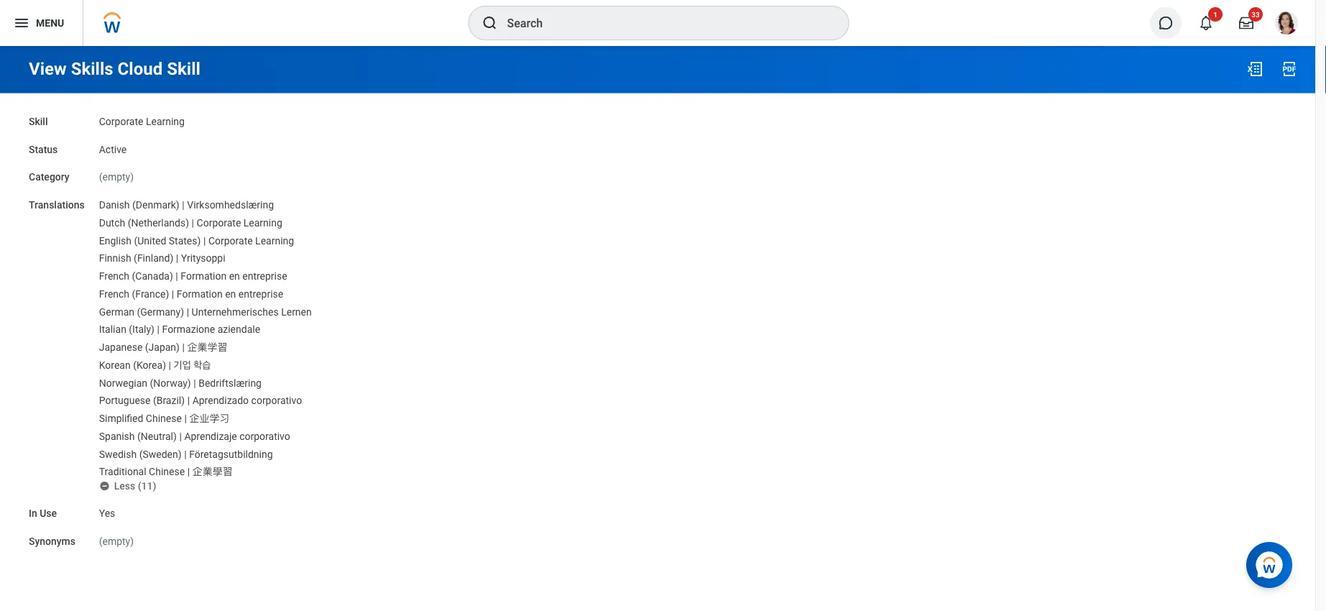 Task type: locate. For each thing, give the bounding box(es) containing it.
items selected list
[[99, 196, 312, 479]]

notifications large image
[[1199, 16, 1214, 30]]

1 vertical spatial entreprise
[[239, 288, 283, 300]]

1 vertical spatial corporativo
[[240, 430, 290, 442]]

portuguese (brazil) | aprendizado corporativo element
[[99, 392, 302, 407]]

1 horizontal spatial skill
[[167, 59, 201, 79]]

(finland) | yritysoppi
[[134, 252, 225, 264]]

skill right cloud
[[167, 59, 201, 79]]

traditional
[[99, 466, 146, 478]]

1 (empty) from the top
[[99, 171, 134, 183]]

inbox large image
[[1240, 16, 1254, 30]]

0 vertical spatial (empty)
[[99, 171, 134, 183]]

skill
[[167, 59, 201, 79], [29, 115, 48, 127]]

status
[[29, 143, 58, 155]]

learning up states) | corporate
[[244, 217, 282, 229]]

(empty) for category
[[99, 171, 134, 183]]

learning right states) | corporate
[[255, 235, 294, 247]]

1 vertical spatial skill
[[29, 115, 48, 127]]

french down finnish
[[99, 270, 129, 282]]

(norway) | bedriftslæring
[[150, 377, 262, 389]]

(empty) down yes
[[99, 535, 134, 547]]

danish
[[99, 199, 130, 211]]

view skills cloud skill
[[29, 59, 201, 79]]

0 vertical spatial french
[[99, 270, 129, 282]]

(empty) up danish
[[99, 171, 134, 183]]

less (11)
[[114, 480, 156, 492]]

(germany) | unternehmerisches
[[137, 306, 279, 318]]

en down states) | corporate
[[229, 270, 240, 282]]

norwegian
[[99, 377, 147, 389]]

1 vertical spatial (empty)
[[99, 535, 134, 547]]

traditional chinese | 企業學習 element
[[99, 463, 233, 478]]

en up (germany) | unternehmerisches
[[225, 288, 236, 300]]

english (united states) | corporate learning element
[[99, 232, 294, 247]]

1 vertical spatial learning
[[244, 217, 282, 229]]

swedish (sweden) | företagsutbildning element
[[99, 445, 273, 460]]

skill element
[[99, 107, 185, 128]]

learning
[[146, 115, 185, 127], [244, 217, 282, 229], [255, 235, 294, 247]]

(denmark) | virksomhedslæring
[[132, 199, 274, 211]]

in
[[29, 507, 37, 519]]

0 vertical spatial learning
[[146, 115, 185, 127]]

german
[[99, 306, 134, 318]]

33
[[1252, 10, 1260, 19]]

0 horizontal spatial skill
[[29, 115, 48, 127]]

1 french from the top
[[99, 270, 129, 282]]

1 button
[[1191, 7, 1223, 39]]

translations
[[29, 199, 85, 211]]

english
[[99, 235, 132, 247]]

aziendale
[[218, 324, 260, 336]]

entreprise
[[243, 270, 287, 282], [239, 288, 283, 300]]

french up german
[[99, 288, 129, 300]]

learning right corporate on the top
[[146, 115, 185, 127]]

chinese | 企業學習
[[149, 466, 233, 478]]

(empty)
[[99, 171, 134, 183], [99, 535, 134, 547]]

1 vertical spatial french
[[99, 288, 129, 300]]

simplified chinese | 企业学习 element
[[99, 410, 230, 425]]

en
[[229, 270, 240, 282], [225, 288, 236, 300]]

학습
[[194, 359, 211, 371]]

corporate learning
[[99, 115, 185, 127]]

corporativo
[[251, 395, 302, 407], [240, 430, 290, 442]]

finnish
[[99, 252, 131, 264]]

synonyms
[[29, 535, 76, 547]]

finnish (finland) | yritysoppi element
[[99, 250, 225, 264]]

in use element
[[99, 499, 115, 520]]

german (germany) | unternehmerisches lernen element
[[99, 303, 312, 318]]

japanese
[[99, 341, 143, 353]]

in use
[[29, 507, 57, 519]]

skill up the status
[[29, 115, 48, 127]]

Search Workday  search field
[[507, 7, 819, 39]]

korean (korea) | 기업 학습 element
[[99, 356, 211, 371]]

french (canada) | formation en entreprise element
[[99, 267, 287, 282]]

menu button
[[0, 0, 83, 46]]

2 vertical spatial learning
[[255, 235, 294, 247]]

french
[[99, 270, 129, 282], [99, 288, 129, 300]]

less
[[114, 480, 135, 492]]

(france) | formation
[[132, 288, 223, 300]]

less (11) button
[[99, 479, 158, 493]]

states) | corporate
[[169, 235, 253, 247]]

italian (italy) | formazione aziendale element
[[99, 321, 260, 336]]

view printable version (pdf) image
[[1281, 60, 1299, 78]]

learning inside skill "element"
[[146, 115, 185, 127]]

norwegian (norway) | bedriftslæring element
[[99, 374, 262, 389]]

yes
[[99, 507, 115, 519]]

2 (empty) from the top
[[99, 535, 134, 547]]



Task type: vqa. For each thing, say whether or not it's contained in the screenshot.
'items selected' list
yes



Task type: describe. For each thing, give the bounding box(es) containing it.
korean
[[99, 359, 131, 371]]

italian
[[99, 324, 126, 336]]

spanish (neutral) | aprendizaje corporativo element
[[99, 428, 290, 442]]

(korea) | 기업
[[133, 359, 191, 371]]

(united
[[134, 235, 166, 247]]

menu
[[36, 17, 64, 29]]

use
[[40, 507, 57, 519]]

0 vertical spatial entreprise
[[243, 270, 287, 282]]

simplified
[[99, 413, 143, 425]]

category
[[29, 171, 70, 183]]

0 vertical spatial en
[[229, 270, 240, 282]]

0 vertical spatial corporativo
[[251, 395, 302, 407]]

2 french from the top
[[99, 288, 129, 300]]

japanese (japan) | 企業学習 element
[[99, 339, 228, 353]]

swedish
[[99, 448, 137, 460]]

spanish
[[99, 430, 135, 442]]

(netherlands) | corporate
[[128, 217, 241, 229]]

skills
[[71, 59, 113, 79]]

(neutral) | aprendizaje
[[137, 430, 237, 442]]

portuguese
[[99, 395, 151, 407]]

cloud
[[118, 59, 163, 79]]

(japan) | 企業学習
[[145, 341, 228, 353]]

(empty) for synonyms
[[99, 535, 134, 547]]

view skills cloud skill main content
[[0, 46, 1316, 562]]

corporate
[[99, 115, 143, 127]]

(11)
[[138, 480, 156, 492]]

justify image
[[13, 14, 30, 32]]

(italy) | formazione
[[129, 324, 215, 336]]

(brazil) | aprendizado
[[153, 395, 249, 407]]

view
[[29, 59, 67, 79]]

(sweden) | företagsutbildning
[[139, 448, 273, 460]]

1
[[1214, 10, 1218, 19]]

33 button
[[1231, 7, 1264, 39]]

export to excel image
[[1247, 60, 1264, 78]]

workday assistant region
[[1247, 536, 1299, 588]]

0 vertical spatial skill
[[167, 59, 201, 79]]

danish (denmark) | virksomhedslæring dutch (netherlands) | corporate learning english (united states) | corporate learning finnish (finland) | yritysoppi french (canada) | formation en entreprise french (france) | formation en entreprise german (germany) | unternehmerisches lernen italian (italy) | formazione aziendale japanese (japan) | 企業学習 korean (korea) | 기업 학습 norwegian (norway) | bedriftslæring portuguese (brazil) | aprendizado corporativo simplified chinese | 企业学习 spanish (neutral) | aprendizaje corporativo swedish (sweden) | företagsutbildning traditional chinese | 企業學習
[[99, 199, 312, 478]]

profile logan mcneil image
[[1276, 12, 1299, 37]]

dutch (netherlands) | corporate learning element
[[99, 214, 282, 229]]

status element
[[99, 135, 127, 156]]

danish (denmark) | virksomhedslæring element
[[99, 196, 274, 211]]

active
[[99, 143, 127, 155]]

french (france) | formation en entreprise element
[[99, 285, 283, 300]]

dutch
[[99, 217, 125, 229]]

chinese | 企业学习
[[146, 413, 230, 425]]

search image
[[481, 14, 499, 32]]

1 vertical spatial en
[[225, 288, 236, 300]]

(canada) | formation
[[132, 270, 227, 282]]

lernen
[[281, 306, 312, 318]]



